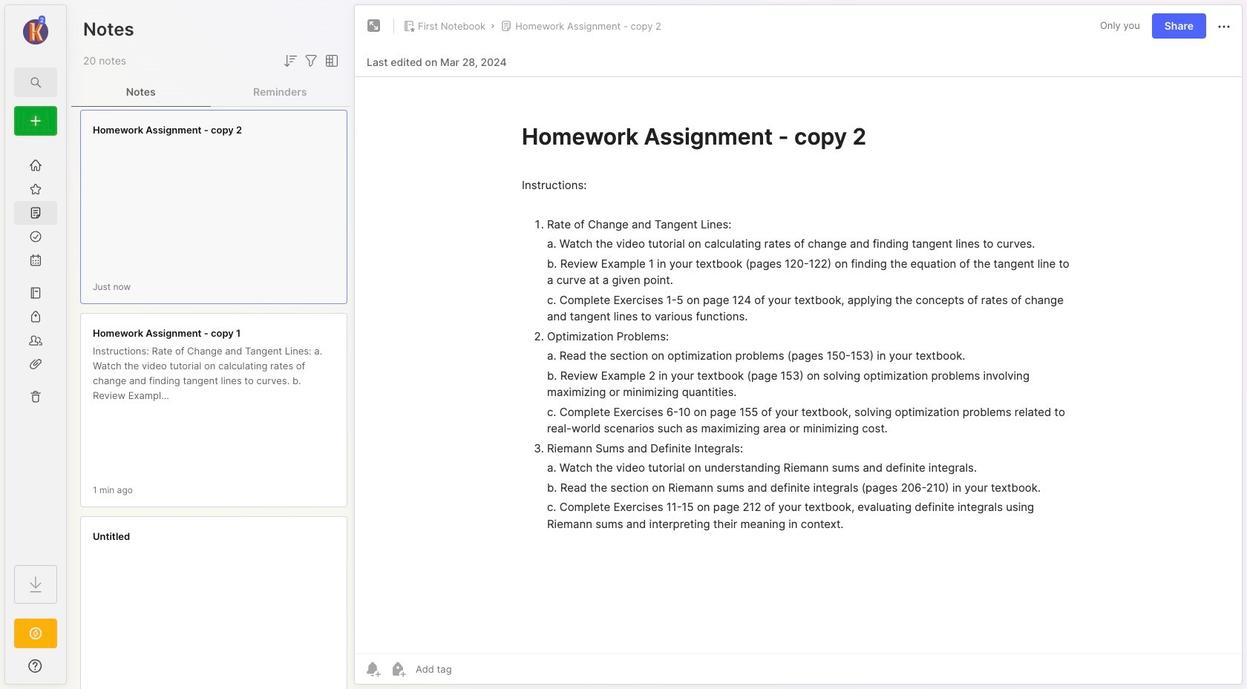 Task type: describe. For each thing, give the bounding box(es) containing it.
More actions field
[[1215, 16, 1233, 35]]

add filters image
[[302, 52, 320, 70]]

more actions image
[[1215, 18, 1233, 35]]

main element
[[0, 0, 71, 690]]

add a reminder image
[[364, 661, 382, 679]]

home image
[[28, 158, 43, 173]]

click to expand image
[[65, 662, 76, 680]]

Account field
[[5, 14, 66, 47]]

edit search image
[[27, 73, 45, 91]]

View options field
[[320, 52, 341, 70]]



Task type: vqa. For each thing, say whether or not it's contained in the screenshot.
More actions image on the right top of page
yes



Task type: locate. For each thing, give the bounding box(es) containing it.
tab list
[[71, 77, 350, 107]]

Sort options field
[[281, 52, 299, 70]]

WHAT'S NEW field
[[5, 655, 66, 679]]

expand note image
[[365, 17, 383, 35]]

add tag image
[[389, 661, 407, 679]]

note window element
[[354, 4, 1243, 689]]

Add filters field
[[302, 52, 320, 70]]

Add tag field
[[414, 663, 526, 676]]

tree inside main element
[[5, 145, 66, 552]]

tree
[[5, 145, 66, 552]]

Note Editor text field
[[355, 76, 1242, 654]]

upgrade image
[[27, 625, 45, 643]]



